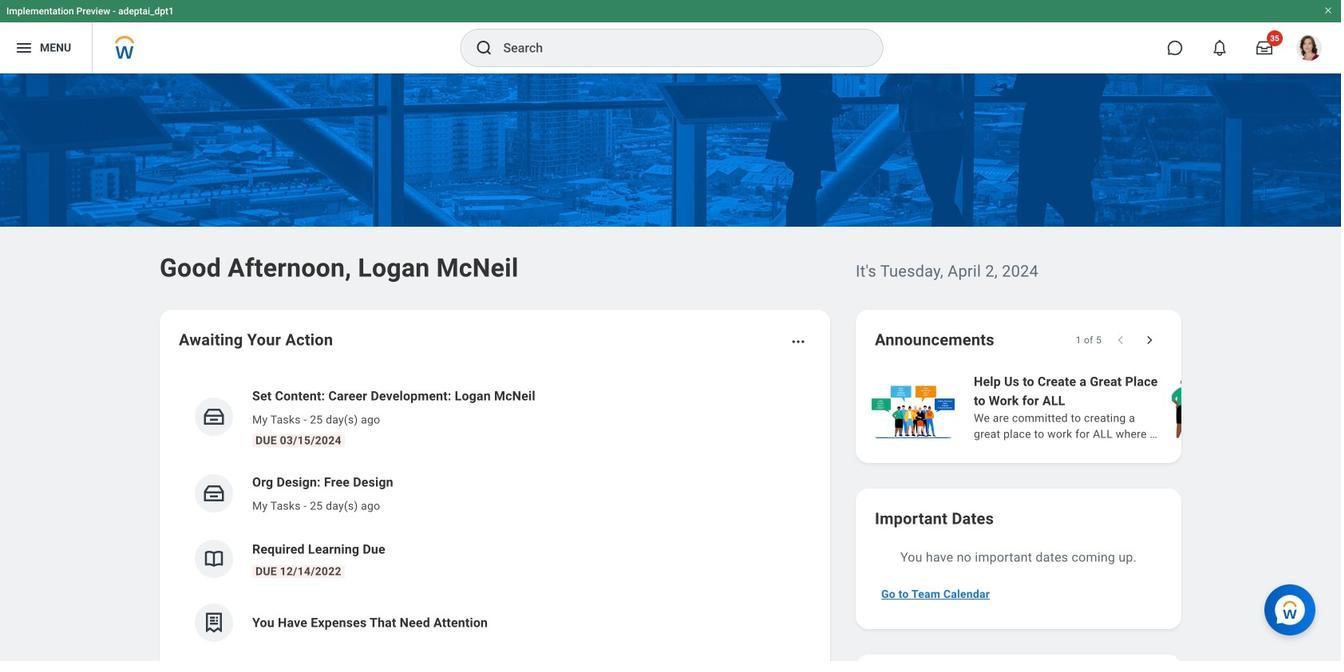 Task type: vqa. For each thing, say whether or not it's contained in the screenshot.
Due inside Beth Liu Required Learning Due Soon
no



Task type: describe. For each thing, give the bounding box(es) containing it.
justify image
[[14, 38, 34, 57]]

inbox image
[[202, 405, 226, 429]]

1 horizontal spatial list
[[869, 371, 1342, 444]]

book open image
[[202, 547, 226, 571]]

close environment banner image
[[1324, 6, 1334, 15]]

0 horizontal spatial list
[[179, 374, 811, 655]]

profile logan mcneil image
[[1297, 35, 1322, 64]]



Task type: locate. For each thing, give the bounding box(es) containing it.
chevron right small image
[[1142, 332, 1158, 348]]

banner
[[0, 0, 1342, 73]]

chevron left small image
[[1113, 332, 1129, 348]]

inbox large image
[[1257, 40, 1273, 56]]

related actions image
[[791, 334, 807, 350]]

search image
[[475, 38, 494, 57]]

list
[[869, 371, 1342, 444], [179, 374, 811, 655]]

main content
[[0, 73, 1342, 661]]

status
[[1076, 334, 1102, 347]]

Search Workday  search field
[[504, 30, 850, 65]]

dashboard expenses image
[[202, 611, 226, 635]]

notifications large image
[[1212, 40, 1228, 56]]

inbox image
[[202, 482, 226, 506]]



